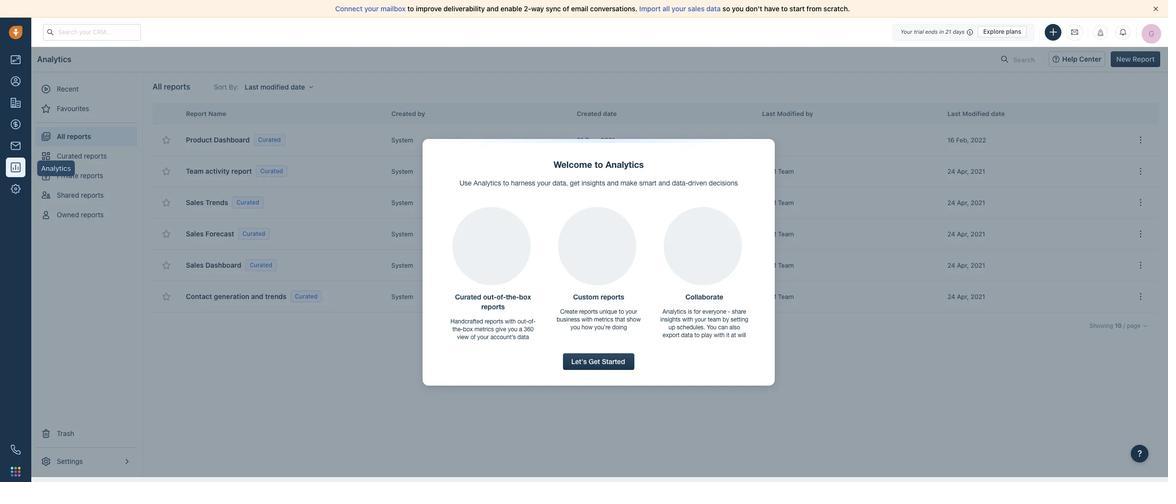 Task type: locate. For each thing, give the bounding box(es) containing it.
1 horizontal spatial to
[[782, 4, 788, 13]]

sync
[[546, 4, 561, 13]]

your
[[901, 28, 913, 35]]

to
[[408, 4, 414, 13], [782, 4, 788, 13]]

improve
[[416, 4, 442, 13]]

import all your sales data link
[[640, 4, 723, 13]]

trial
[[914, 28, 924, 35]]

import
[[640, 4, 661, 13]]

1 horizontal spatial your
[[672, 4, 686, 13]]

in
[[940, 28, 944, 35]]

0 horizontal spatial to
[[408, 4, 414, 13]]

sales
[[688, 4, 705, 13]]

plans
[[1007, 28, 1022, 35]]

2 your from the left
[[672, 4, 686, 13]]

to left start
[[782, 4, 788, 13]]

mailbox
[[381, 4, 406, 13]]

send email image
[[1072, 28, 1079, 36]]

phone element
[[6, 440, 25, 460]]

start
[[790, 4, 805, 13]]

don't
[[746, 4, 763, 13]]

scratch.
[[824, 4, 850, 13]]

enable
[[501, 4, 522, 13]]

0 horizontal spatial your
[[365, 4, 379, 13]]

your
[[365, 4, 379, 13], [672, 4, 686, 13]]

your right all
[[672, 4, 686, 13]]

and
[[487, 4, 499, 13]]

explore
[[984, 28, 1005, 35]]

connect your mailbox link
[[335, 4, 408, 13]]

your left mailbox
[[365, 4, 379, 13]]

of
[[563, 4, 570, 13]]

Search your CRM... text field
[[43, 24, 141, 40]]

from
[[807, 4, 822, 13]]

2 to from the left
[[782, 4, 788, 13]]

21
[[946, 28, 952, 35]]

all
[[663, 4, 670, 13]]

1 to from the left
[[408, 4, 414, 13]]

so
[[723, 4, 730, 13]]

1 your from the left
[[365, 4, 379, 13]]

freshworks switcher image
[[11, 467, 21, 477]]

you
[[732, 4, 744, 13]]

to right mailbox
[[408, 4, 414, 13]]

your trial ends in 21 days
[[901, 28, 965, 35]]



Task type: vqa. For each thing, say whether or not it's contained in the screenshot.
rightmost the Add
no



Task type: describe. For each thing, give the bounding box(es) containing it.
2-
[[524, 4, 531, 13]]

days
[[953, 28, 965, 35]]

close image
[[1154, 6, 1159, 11]]

deliverability
[[444, 4, 485, 13]]

what's new image
[[1098, 29, 1104, 36]]

connect your mailbox to improve deliverability and enable 2-way sync of email conversations. import all your sales data so you don't have to start from scratch.
[[335, 4, 850, 13]]

explore plans link
[[978, 26, 1027, 38]]

email
[[571, 4, 589, 13]]

way
[[531, 4, 544, 13]]

have
[[765, 4, 780, 13]]

connect
[[335, 4, 363, 13]]

explore plans
[[984, 28, 1022, 35]]

phone image
[[11, 445, 21, 455]]

conversations.
[[590, 4, 638, 13]]

ends
[[926, 28, 938, 35]]

data
[[707, 4, 721, 13]]



